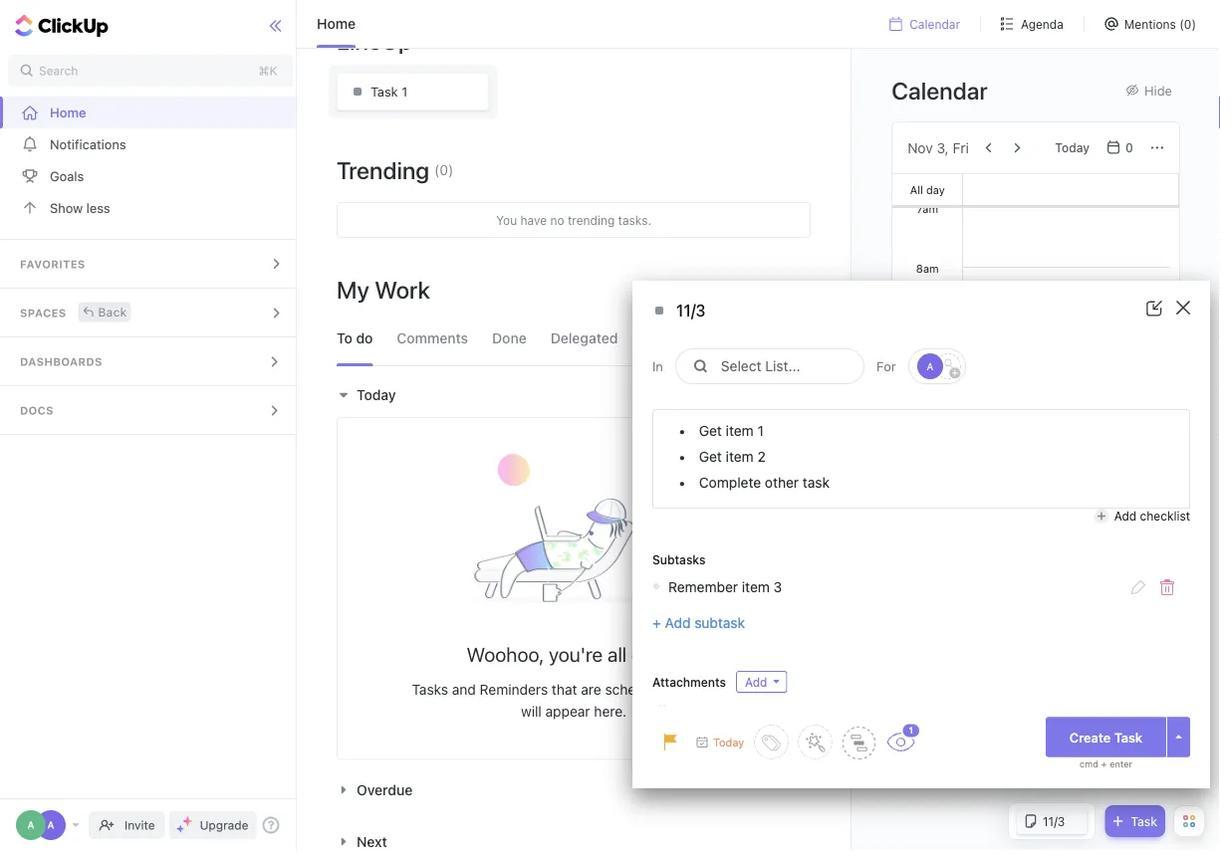 Task type: vqa. For each thing, say whether or not it's contained in the screenshot.
The New BUTTON
no



Task type: describe. For each thing, give the bounding box(es) containing it.
next
[[357, 834, 387, 850]]

reminders
[[480, 682, 548, 698]]

scheduled
[[605, 682, 672, 698]]

1 vertical spatial calendar
[[892, 76, 988, 104]]

will
[[521, 704, 542, 720]]

‎task 1 link
[[337, 73, 489, 111]]

4pm
[[916, 740, 940, 753]]

trending
[[568, 213, 615, 227]]

goals link
[[0, 160, 301, 192]]

0 horizontal spatial +
[[653, 615, 661, 632]]

‎task
[[371, 84, 398, 99]]

that
[[552, 682, 577, 698]]

create
[[1070, 730, 1111, 745]]

lineup
[[337, 27, 412, 55]]

notifications
[[50, 137, 126, 152]]

subtasks
[[653, 553, 706, 567]]

subtask
[[695, 615, 745, 632]]

1 vertical spatial +
[[1101, 760, 1107, 770]]

my work tab list
[[327, 312, 821, 366]]

favorites button
[[0, 240, 301, 288]]

add button
[[736, 672, 787, 694]]

agenda
[[1021, 17, 1064, 31]]

1 vertical spatial add
[[665, 615, 691, 632]]

to do
[[337, 330, 373, 347]]

show less
[[50, 201, 110, 216]]

12pm
[[914, 501, 942, 514]]

day
[[927, 183, 945, 196]]

a button
[[911, 352, 963, 382]]

select list...
[[721, 358, 801, 375]]

search
[[39, 64, 78, 78]]

done button
[[492, 312, 527, 366]]

upgrade link
[[169, 812, 257, 840]]

Task name or type '/' for commands text field
[[677, 301, 1112, 322]]

favorites
[[20, 258, 85, 271]]

attachments
[[653, 676, 726, 690]]

fri
[[953, 139, 969, 156]]

today inside button
[[1055, 141, 1090, 155]]

my work
[[337, 276, 430, 304]]

nov 3, fri button
[[908, 139, 969, 156]]

invite
[[125, 819, 155, 833]]

sparkle svg 1 image
[[183, 817, 193, 827]]

hide
[[1145, 83, 1173, 98]]

all
[[608, 643, 627, 667]]

are
[[581, 682, 601, 698]]

1 horizontal spatial home
[[317, 15, 356, 32]]

delegated button
[[551, 312, 618, 366]]

task
[[803, 474, 830, 491]]

show
[[50, 201, 83, 216]]

get item 1 get item 2 complete other task
[[699, 422, 830, 491]]

you're
[[549, 643, 603, 667]]

0 horizontal spatial a
[[27, 820, 34, 831]]

1 vertical spatial task
[[1131, 815, 1158, 829]]

add checklist
[[1115, 510, 1191, 524]]

comments
[[397, 330, 468, 347]]

tasks and reminders that are scheduled for today will appear here.
[[412, 682, 736, 720]]

do
[[356, 330, 373, 347]]

spaces
[[20, 307, 66, 320]]

0 vertical spatial today button
[[337, 387, 401, 404]]

have
[[521, 213, 547, 227]]

‎task 1
[[371, 84, 408, 99]]

add for add checklist
[[1115, 510, 1137, 524]]

0
[[1126, 141, 1134, 155]]

complete
[[699, 474, 761, 491]]

woohoo, you're all done!
[[467, 643, 681, 667]]

next button
[[337, 834, 392, 850]]

home link
[[0, 97, 301, 129]]

home inside home link
[[50, 105, 86, 120]]

overdue button
[[337, 782, 418, 798]]

list...
[[765, 358, 801, 375]]

+ add subtask
[[653, 615, 745, 632]]

a inside dropdown button
[[927, 361, 934, 372]]

create task
[[1070, 730, 1143, 745]]

nov
[[908, 139, 933, 156]]

1 item from the top
[[726, 422, 754, 439]]

you have no trending tasks.
[[496, 213, 652, 227]]

notifications link
[[0, 129, 301, 160]]

checklist
[[1140, 510, 1191, 524]]

1 inside dropdown button
[[909, 726, 913, 736]]

for
[[877, 359, 896, 374]]

and
[[452, 682, 476, 698]]



Task type: locate. For each thing, give the bounding box(es) containing it.
goals
[[50, 169, 84, 184]]

8am
[[916, 262, 939, 275]]

2 vertical spatial add
[[745, 676, 768, 690]]

overdue
[[357, 782, 413, 798]]

tasks
[[412, 682, 448, 698]]

enter
[[1110, 760, 1133, 770]]

delegated
[[551, 330, 618, 347]]

(0) right mentions
[[1180, 17, 1197, 31]]

home
[[317, 15, 356, 32], [50, 105, 86, 120]]

trending
[[337, 156, 430, 184]]

docs
[[20, 405, 54, 417]]

0 horizontal spatial home
[[50, 105, 86, 120]]

0 vertical spatial get
[[699, 422, 722, 439]]

(0) right the trending
[[435, 162, 454, 178]]

my
[[337, 276, 370, 304]]

7am
[[917, 202, 939, 215]]

no
[[550, 213, 565, 227]]

less
[[86, 201, 110, 216]]

task up enter
[[1115, 730, 1143, 745]]

0 horizontal spatial 1
[[402, 84, 408, 99]]

appear
[[546, 704, 590, 720]]

select list... button
[[675, 349, 865, 386]]

today down do
[[357, 387, 396, 404]]

0 vertical spatial +
[[653, 615, 661, 632]]

task down enter
[[1131, 815, 1158, 829]]

2
[[758, 448, 766, 465]]

0 vertical spatial calendar
[[910, 17, 960, 31]]

add left checklist
[[1115, 510, 1137, 524]]

1 horizontal spatial +
[[1101, 760, 1107, 770]]

0 horizontal spatial (0)
[[435, 162, 454, 178]]

0 horizontal spatial add
[[665, 615, 691, 632]]

(0) for trending
[[435, 162, 454, 178]]

today down add dropdown button in the bottom right of the page
[[713, 736, 745, 749]]

all day
[[910, 183, 945, 196]]

today button
[[337, 387, 401, 404], [696, 736, 745, 749]]

2 item from the top
[[726, 448, 754, 465]]

cmd
[[1080, 760, 1099, 770]]

0 vertical spatial item
[[726, 422, 754, 439]]

1 vertical spatial 1
[[758, 422, 764, 439]]

1 horizontal spatial a
[[47, 820, 54, 831]]

1 vertical spatial today button
[[696, 736, 745, 749]]

sidebar navigation
[[0, 0, 301, 852]]

0 vertical spatial 1
[[402, 84, 408, 99]]

sparkle svg 2 image
[[177, 826, 184, 833]]

1 vertical spatial item
[[726, 448, 754, 465]]

mentions (0)
[[1125, 17, 1197, 31]]

a
[[927, 361, 934, 372], [27, 820, 34, 831], [47, 820, 54, 831]]

1 horizontal spatial (0)
[[1180, 17, 1197, 31]]

add up done!
[[665, 615, 691, 632]]

1 vertical spatial home
[[50, 105, 86, 120]]

0 horizontal spatial today button
[[337, 387, 401, 404]]

to do button
[[337, 312, 373, 366]]

(0) inside 'trending (0)'
[[435, 162, 454, 178]]

item up complete
[[726, 422, 754, 439]]

in
[[653, 359, 663, 374]]

item left 2
[[726, 448, 754, 465]]

today right for
[[697, 682, 736, 698]]

for
[[676, 682, 694, 698]]

(0)
[[1180, 17, 1197, 31], [435, 162, 454, 178]]

to do tab panel
[[327, 374, 821, 852]]

1 vertical spatial get
[[699, 448, 722, 465]]

add inside dropdown button
[[745, 676, 768, 690]]

0 vertical spatial home
[[317, 15, 356, 32]]

select
[[721, 358, 762, 375]]

nov 3, fri
[[908, 139, 969, 156]]

item
[[726, 422, 754, 439], [726, 448, 754, 465]]

dashboards
[[20, 356, 102, 369]]

1 vertical spatial (0)
[[435, 162, 454, 178]]

0 vertical spatial task
[[1115, 730, 1143, 745]]

⌘k
[[259, 64, 277, 78]]

you
[[496, 213, 517, 227]]

trending (0)
[[337, 156, 454, 184]]

today inside tasks and reminders that are scheduled for today will appear here.
[[697, 682, 736, 698]]

1 horizontal spatial add
[[745, 676, 768, 690]]

0 vertical spatial add
[[1115, 510, 1137, 524]]

1 get from the top
[[699, 422, 722, 439]]

3,
[[937, 139, 949, 156]]

(0) for mentions
[[1180, 17, 1197, 31]]

today button down attachments
[[696, 736, 745, 749]]

2 horizontal spatial 1
[[909, 726, 913, 736]]

cmd + enter
[[1080, 760, 1133, 770]]

add right attachments
[[745, 676, 768, 690]]

2 get from the top
[[699, 448, 722, 465]]

today button
[[1047, 136, 1098, 160]]

work
[[375, 276, 430, 304]]

tasks.
[[618, 213, 652, 227]]

to
[[337, 330, 352, 347]]

2 horizontal spatial add
[[1115, 510, 1137, 524]]

0 button
[[1102, 136, 1142, 160]]

back
[[98, 305, 127, 319]]

comments button
[[397, 312, 468, 366]]

back link
[[78, 302, 131, 322]]

0 vertical spatial (0)
[[1180, 17, 1197, 31]]

1 horizontal spatial 1
[[758, 422, 764, 439]]

other
[[765, 474, 799, 491]]

1 horizontal spatial today button
[[696, 736, 745, 749]]

+
[[653, 615, 661, 632], [1101, 760, 1107, 770]]

2 vertical spatial 1
[[909, 726, 913, 736]]

done
[[492, 330, 527, 347]]

upgrade
[[200, 819, 249, 833]]

None text field
[[654, 572, 1122, 604]]

all
[[910, 183, 923, 196]]

add for add
[[745, 676, 768, 690]]

+ up done!
[[653, 615, 661, 632]]

today left 0 dropdown button
[[1055, 141, 1090, 155]]

get
[[699, 422, 722, 439], [699, 448, 722, 465]]

today button down do
[[337, 387, 401, 404]]

woohoo,
[[467, 643, 544, 667]]

here.
[[594, 704, 627, 720]]

10am
[[914, 382, 942, 395]]

done!
[[632, 643, 681, 667]]

+ right the cmd
[[1101, 760, 1107, 770]]

1 inside get item 1 get item 2 complete other task
[[758, 422, 764, 439]]

2 horizontal spatial a
[[927, 361, 934, 372]]

1 button
[[886, 723, 921, 752]]

mentions
[[1125, 17, 1177, 31]]



